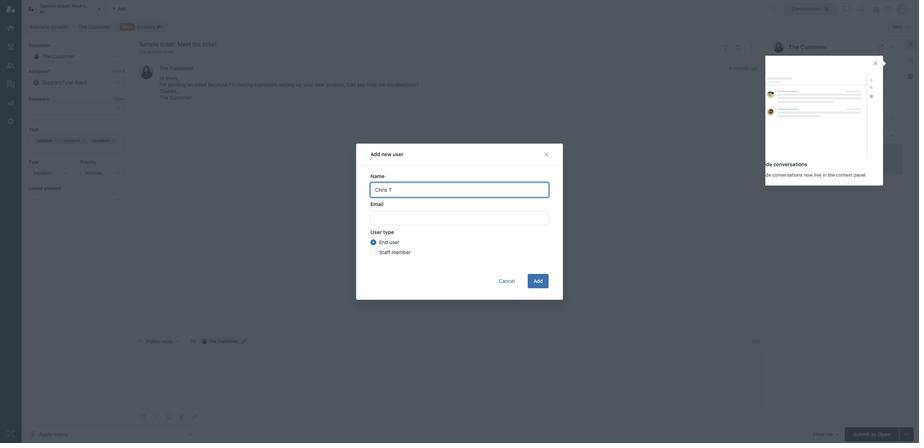 Task type: describe. For each thing, give the bounding box(es) containing it.
6 minutes ago text field
[[730, 66, 758, 71]]

events image
[[736, 45, 742, 51]]

sample
[[40, 3, 56, 9]]

6 for 6 minutes ago status open
[[787, 156, 790, 161]]

submit as open
[[854, 431, 891, 437]]

panel
[[854, 172, 866, 178]]

insert emojis image
[[166, 414, 172, 420]]

hi there, i'm sending an email because i'm having a problem setting up your new product. can you help me troubleshoot? thanks, the customer
[[159, 75, 419, 101]]

get help image
[[885, 6, 891, 12]]

end
[[379, 239, 388, 245]]

1 horizontal spatial close image
[[890, 44, 896, 50]]

via
[[139, 49, 146, 55]]

add new user
[[371, 151, 403, 157]]

you
[[357, 82, 366, 88]]

live
[[814, 172, 822, 178]]

english
[[807, 84, 824, 90]]

example
[[30, 24, 49, 30]]

6 minutes ago status open
[[787, 156, 816, 169]]

can
[[347, 82, 356, 88]]

conversations for side conversations
[[774, 161, 807, 167]]

because
[[208, 82, 228, 88]]

local
[[773, 72, 785, 78]]

cc
[[753, 338, 760, 344]]

having
[[238, 82, 253, 88]]

a
[[254, 82, 257, 88]]

follow button
[[113, 96, 125, 102]]

me
[[378, 82, 386, 88]]

it
[[122, 69, 125, 74]]

1 i'm from the left
[[159, 82, 166, 88]]

conversations for side conversations now live in the context panel
[[772, 172, 803, 178]]

open link
[[115, 22, 167, 32]]

Add user notes text field
[[807, 95, 893, 119]]

setting
[[279, 82, 295, 88]]

conversations
[[792, 6, 821, 11]]

user type
[[371, 229, 394, 235]]

Name field
[[371, 183, 549, 197]]

submit
[[854, 431, 870, 437]]

zendesk support image
[[6, 5, 15, 14]]

end user
[[379, 239, 400, 245]]

example (create)
[[30, 24, 69, 30]]

sample ticket: meet the ticket #1
[[40, 3, 103, 15]]

side for side conversations now live in the context panel
[[762, 172, 771, 178]]

priority
[[80, 159, 96, 165]]

tabs tab list
[[22, 0, 764, 18]]

reporting image
[[6, 98, 15, 107]]

ago for 6 minutes ago status open
[[808, 156, 816, 161]]

your
[[303, 82, 314, 88]]

help
[[367, 82, 377, 88]]

Email field
[[371, 211, 549, 225]]

cancel button
[[493, 274, 521, 288]]

side for side conversations
[[762, 161, 772, 167]]

the right "customer@example.com" icon
[[209, 339, 217, 344]]

troubleshoot?
[[387, 82, 419, 88]]

apps image
[[908, 74, 914, 79]]

6 for 6 minutes ago
[[730, 66, 732, 71]]

(create)
[[51, 24, 69, 30]]

ticket:
[[57, 3, 70, 9]]

notes
[[773, 95, 787, 101]]

member
[[392, 249, 411, 255]]

customer inside hi there, i'm sending an email because i'm having a problem setting up your new product. can you help me troubleshoot? thanks, the customer
[[170, 95, 192, 101]]

normal
[[85, 170, 102, 176]]

take it
[[112, 69, 125, 74]]

zendesk image
[[6, 429, 15, 438]]

email
[[371, 201, 384, 207]]

product.
[[326, 82, 345, 88]]

problem inside hi there, i'm sending an email because i'm having a problem setting up your new product. can you help me troubleshoot? thanks, the customer
[[258, 82, 277, 88]]

2 horizontal spatial open
[[878, 431, 891, 437]]

#1
[[40, 9, 45, 15]]

example (create) button
[[25, 22, 74, 32]]

add button
[[528, 274, 549, 288]]

sending
[[168, 82, 186, 88]]

the inside the sample ticket: meet the ticket #1
[[83, 3, 90, 9]]

customer inside secondary element
[[88, 24, 111, 30]]

add link (cmd k) image
[[192, 414, 197, 420]]

the up hi
[[159, 65, 169, 71]]

linked
[[29, 186, 43, 191]]

(united
[[825, 84, 842, 90]]

the inside secondary element
[[78, 24, 87, 30]]

follow
[[113, 96, 125, 102]]

in
[[823, 172, 827, 178]]

email
[[195, 82, 207, 88]]

new inside dialog
[[382, 151, 392, 157]]

main element
[[0, 0, 22, 443]]

normal button
[[80, 167, 125, 179]]

add new user dialog
[[356, 143, 563, 300]]

6 minutes ago text field
[[787, 156, 816, 161]]

hi
[[159, 75, 164, 81]]

the customer right user icon
[[789, 44, 827, 50]]

language
[[773, 84, 796, 90]]

type
[[29, 159, 39, 165]]

staff member
[[379, 249, 411, 255]]

linked problem
[[29, 186, 61, 191]]



Task type: vqa. For each thing, say whether or not it's contained in the screenshot.
follow at the top of page
yes



Task type: locate. For each thing, give the bounding box(es) containing it.
1 vertical spatial ago
[[808, 156, 816, 161]]

close image inside tabs tab list
[[96, 5, 103, 13]]

0 vertical spatial ago
[[751, 66, 758, 71]]

now
[[804, 172, 813, 178]]

1 vertical spatial open
[[802, 164, 813, 169]]

0 horizontal spatial problem
[[44, 186, 61, 191]]

1 vertical spatial minutes
[[791, 156, 807, 161]]

problem down incident popup button
[[44, 186, 61, 191]]

cc button
[[753, 338, 760, 345]]

1 vertical spatial 6
[[787, 156, 790, 161]]

the customer right "customer@example.com" icon
[[209, 339, 238, 344]]

side
[[762, 161, 772, 167], [762, 172, 771, 178]]

open inside 6 minutes ago status open
[[802, 164, 813, 169]]

get started image
[[6, 23, 15, 33]]

tab
[[22, 0, 108, 18]]

0 horizontal spatial i'm
[[159, 82, 166, 88]]

1 vertical spatial close image
[[890, 44, 896, 50]]

1 horizontal spatial i'm
[[229, 82, 236, 88]]

1 vertical spatial the customer link
[[159, 65, 194, 71]]

1 horizontal spatial the
[[828, 172, 835, 178]]

context
[[836, 172, 853, 178]]

next
[[893, 24, 902, 29]]

i'm left having at the left
[[229, 82, 236, 88]]

0 vertical spatial conversations
[[774, 161, 807, 167]]

there,
[[166, 75, 179, 81]]

0 horizontal spatial 6
[[730, 66, 732, 71]]

1 horizontal spatial problem
[[258, 82, 277, 88]]

2 i'm from the left
[[229, 82, 236, 88]]

ticket right meet at the left
[[91, 3, 103, 9]]

1 side from the top
[[762, 161, 772, 167]]

1 horizontal spatial new
[[382, 151, 392, 157]]

user image
[[773, 41, 785, 53]]

customer right user icon
[[801, 44, 827, 50]]

next button
[[889, 21, 914, 33]]

0 vertical spatial open
[[122, 24, 133, 29]]

the customer down meet at the left
[[78, 24, 111, 30]]

0 horizontal spatial minutes
[[734, 66, 750, 71]]

new right your
[[315, 82, 324, 88]]

the customer inside secondary element
[[78, 24, 111, 30]]

side conversations
[[762, 161, 807, 167]]

0 vertical spatial minutes
[[734, 66, 750, 71]]

ago inside 6 minutes ago status open
[[808, 156, 816, 161]]

take it button
[[112, 68, 125, 75]]

0 horizontal spatial new
[[315, 82, 324, 88]]

add right "cancel"
[[534, 278, 543, 284]]

zendesk products image
[[874, 7, 879, 12]]

add inside button
[[534, 278, 543, 284]]

tab containing sample ticket: meet the ticket
[[22, 0, 108, 18]]

name
[[371, 173, 385, 179]]

admin image
[[6, 117, 15, 126]]

ticket right sample
[[163, 49, 174, 55]]

i'm
[[159, 82, 166, 88], [229, 82, 236, 88]]

up
[[296, 82, 302, 88]]

sample
[[147, 49, 161, 55]]

0 vertical spatial the
[[83, 3, 90, 9]]

user
[[393, 151, 403, 157], [389, 239, 400, 245]]

0 vertical spatial user
[[393, 151, 403, 157]]

via sample ticket
[[139, 49, 174, 55]]

customer@example.com image
[[201, 339, 207, 344]]

Subject field
[[138, 40, 718, 48]]

customer
[[88, 24, 111, 30], [801, 44, 827, 50], [170, 65, 194, 71], [170, 95, 192, 101], [218, 339, 238, 344]]

ticket
[[91, 3, 103, 9], [163, 49, 174, 55]]

states)
[[843, 84, 860, 90]]

0 vertical spatial ticket
[[91, 3, 103, 9]]

as
[[871, 431, 877, 437]]

add
[[371, 151, 380, 157], [534, 278, 543, 284]]

incident button
[[29, 167, 73, 179]]

customers image
[[6, 61, 15, 70]]

new inside hi there, i'm sending an email because i'm having a problem setting up your new product. can you help me troubleshoot? thanks, the customer
[[315, 82, 324, 88]]

user
[[371, 229, 382, 235]]

add attachment image
[[179, 414, 185, 420]]

0 horizontal spatial open
[[122, 24, 133, 29]]

avatar image
[[139, 65, 154, 79]]

1 vertical spatial problem
[[44, 186, 61, 191]]

the customer link up there,
[[159, 65, 194, 71]]

the right meet at the left
[[83, 3, 90, 9]]

to
[[190, 338, 195, 344]]

time
[[787, 72, 797, 78]]

0 horizontal spatial ticket
[[91, 3, 103, 9]]

customer down sending
[[170, 95, 192, 101]]

open inside open link
[[122, 24, 133, 29]]

close modal image
[[544, 151, 549, 157]]

1 horizontal spatial the customer link
[[159, 65, 194, 71]]

0 vertical spatial add
[[371, 151, 380, 157]]

the customer
[[78, 24, 111, 30], [789, 44, 827, 50], [159, 65, 194, 71], [209, 339, 238, 344]]

0 vertical spatial new
[[315, 82, 324, 88]]

0 horizontal spatial the
[[83, 3, 90, 9]]

0 vertical spatial 6
[[730, 66, 732, 71]]

side down side conversations
[[762, 172, 771, 178]]

conversations down "status"
[[772, 172, 803, 178]]

1 horizontal spatial minutes
[[791, 156, 807, 161]]

the right user icon
[[789, 44, 799, 50]]

the
[[83, 3, 90, 9], [828, 172, 835, 178]]

thanks,
[[159, 88, 178, 94]]

open
[[122, 24, 133, 29], [802, 164, 813, 169], [878, 431, 891, 437]]

1 vertical spatial the
[[828, 172, 835, 178]]

the customer up there,
[[159, 65, 194, 71]]

status
[[787, 164, 801, 169]]

1 vertical spatial conversations
[[772, 172, 803, 178]]

customer down the sample ticket: meet the ticket #1 at left top
[[88, 24, 111, 30]]

close image right meet at the left
[[96, 5, 103, 13]]

add for add
[[534, 278, 543, 284]]

minutes down "events" "image"
[[734, 66, 750, 71]]

cancel
[[499, 278, 515, 284]]

close image right view more details icon
[[890, 44, 896, 50]]

0 vertical spatial side
[[762, 161, 772, 167]]

minutes for 6 minutes ago
[[734, 66, 750, 71]]

close image
[[96, 5, 103, 13], [890, 44, 896, 50]]

the right 'in'
[[828, 172, 835, 178]]

1 vertical spatial new
[[382, 151, 392, 157]]

customer up there,
[[170, 65, 194, 71]]

ago
[[751, 66, 758, 71], [808, 156, 816, 161]]

6 inside 6 minutes ago status open
[[787, 156, 790, 161]]

add for add new user
[[371, 151, 380, 157]]

staff
[[379, 249, 390, 255]]

type
[[383, 229, 394, 235]]

1 horizontal spatial ticket
[[163, 49, 174, 55]]

minutes for 6 minutes ago status open
[[791, 156, 807, 161]]

problem right a
[[258, 82, 277, 88]]

conversations up now
[[774, 161, 807, 167]]

problem
[[258, 82, 277, 88], [44, 186, 61, 191]]

views image
[[6, 42, 15, 51]]

draft mode image
[[140, 414, 146, 420]]

customer left edit user icon on the left bottom of the page
[[218, 339, 238, 344]]

add up name
[[371, 151, 380, 157]]

format text image
[[153, 414, 159, 420]]

1 vertical spatial user
[[389, 239, 400, 245]]

the down 'thanks,'
[[159, 95, 168, 101]]

1 horizontal spatial add
[[534, 278, 543, 284]]

side left "status"
[[762, 161, 772, 167]]

0 vertical spatial the customer link
[[73, 22, 116, 32]]

local time
[[773, 72, 797, 78]]

1 vertical spatial side
[[762, 172, 771, 178]]

0 horizontal spatial ago
[[751, 66, 758, 71]]

the customer link
[[73, 22, 116, 32], [159, 65, 194, 71]]

ticket inside the sample ticket: meet the ticket #1
[[91, 3, 103, 9]]

minutes
[[734, 66, 750, 71], [791, 156, 807, 161]]

0 horizontal spatial close image
[[96, 5, 103, 13]]

conversations button
[[784, 3, 837, 15]]

the inside hi there, i'm sending an email because i'm having a problem setting up your new product. can you help me troubleshoot? thanks, the customer
[[159, 95, 168, 101]]

organizations image
[[6, 79, 15, 89]]

1 horizontal spatial 6
[[787, 156, 790, 161]]

1 vertical spatial ticket
[[163, 49, 174, 55]]

the customer link down meet at the left
[[73, 22, 116, 32]]

conversations
[[774, 161, 807, 167], [772, 172, 803, 178]]

0 horizontal spatial the customer link
[[73, 22, 116, 32]]

english (united states)
[[807, 84, 860, 90]]

minutes inside 6 minutes ago status open
[[791, 156, 807, 161]]

1 horizontal spatial ago
[[808, 156, 816, 161]]

i'm down hi
[[159, 82, 166, 88]]

1 horizontal spatial open
[[802, 164, 813, 169]]

1 vertical spatial add
[[534, 278, 543, 284]]

side conversations now live in the context panel
[[762, 172, 866, 178]]

6 minutes ago
[[730, 66, 758, 71]]

0 vertical spatial problem
[[258, 82, 277, 88]]

the
[[78, 24, 87, 30], [789, 44, 799, 50], [159, 65, 169, 71], [159, 95, 168, 101], [209, 339, 217, 344]]

customer context image
[[908, 42, 914, 48]]

new
[[315, 82, 324, 88], [382, 151, 392, 157]]

ago for 6 minutes ago
[[751, 66, 758, 71]]

minutes up "status"
[[791, 156, 807, 161]]

view more details image
[[878, 44, 884, 50]]

0 vertical spatial close image
[[96, 5, 103, 13]]

secondary element
[[22, 20, 919, 34]]

edit user image
[[241, 339, 246, 344]]

take
[[112, 69, 121, 74]]

the down the sample ticket: meet the ticket #1 at left top
[[78, 24, 87, 30]]

2 vertical spatial open
[[878, 431, 891, 437]]

incident
[[33, 170, 52, 176]]

meet
[[72, 3, 82, 9]]

new up name
[[382, 151, 392, 157]]

an
[[188, 82, 193, 88]]

0 horizontal spatial add
[[371, 151, 380, 157]]

2 side from the top
[[762, 172, 771, 178]]



